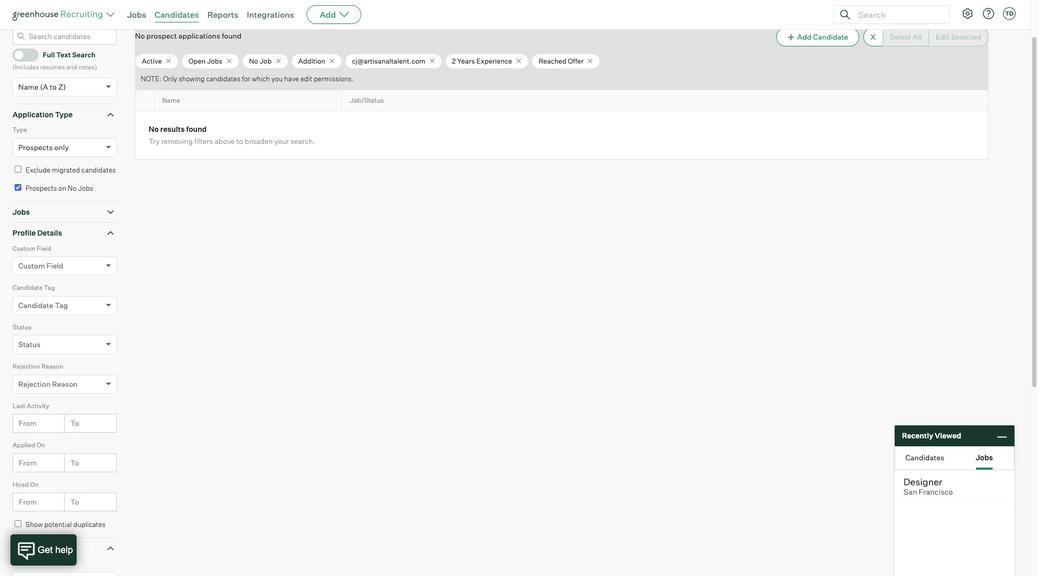 Task type: describe. For each thing, give the bounding box(es) containing it.
add candidate
[[798, 32, 849, 41]]

above
[[215, 137, 235, 146]]

0 vertical spatial field
[[37, 245, 51, 252]]

exclude migrated candidates
[[26, 166, 116, 174]]

recently viewed
[[903, 432, 962, 441]]

jobs link
[[127, 9, 146, 20]]

tab list containing candidates
[[896, 447, 1015, 470]]

only
[[54, 143, 69, 152]]

experience
[[477, 57, 512, 65]]

profile
[[13, 229, 36, 238]]

designer san francisco
[[904, 476, 954, 497]]

to for hired on
[[70, 498, 79, 507]]

which
[[252, 75, 270, 83]]

recently
[[903, 432, 934, 441]]

search
[[72, 51, 95, 59]]

full
[[43, 51, 55, 59]]

exclude
[[26, 166, 50, 174]]

and
[[66, 63, 77, 71]]

2 vertical spatial candidate
[[18, 301, 53, 310]]

job
[[260, 57, 272, 65]]

x
[[871, 32, 876, 41]]

results
[[160, 125, 185, 134]]

(a
[[40, 82, 48, 91]]

reports
[[207, 9, 239, 20]]

you
[[272, 75, 283, 83]]

years
[[458, 57, 475, 65]]

on for applied on
[[37, 442, 45, 449]]

applied on
[[13, 442, 45, 449]]

from for last
[[19, 419, 37, 428]]

1 vertical spatial rejection reason
[[18, 380, 78, 389]]

application
[[13, 110, 53, 119]]

configure image
[[962, 7, 975, 20]]

no for no results found try removing filters above to broaden your search.
[[149, 125, 159, 134]]

on
[[58, 184, 66, 193]]

no prospect applications found
[[135, 31, 242, 40]]

name (a to z) option
[[18, 82, 66, 91]]

0 vertical spatial custom field
[[13, 245, 51, 252]]

reached
[[539, 57, 567, 65]]

for
[[242, 75, 251, 83]]

migrated
[[52, 166, 80, 174]]

resumes
[[40, 63, 65, 71]]

z)
[[58, 82, 66, 91]]

permissions.
[[314, 75, 354, 83]]

2 source from the top
[[13, 560, 33, 568]]

0 vertical spatial rejection
[[13, 363, 40, 371]]

show potential duplicates
[[26, 521, 106, 529]]

candidates link
[[155, 9, 199, 20]]

1 horizontal spatial candidates
[[906, 453, 945, 462]]

add button
[[307, 5, 362, 24]]

type element
[[13, 125, 117, 164]]

1 vertical spatial status
[[18, 340, 41, 349]]

0 vertical spatial rejection reason
[[13, 363, 63, 371]]

0 vertical spatial reason
[[42, 363, 63, 371]]

1 vertical spatial candidate tag
[[18, 301, 68, 310]]

1 vertical spatial custom
[[18, 262, 45, 270]]

prospects for prospects on no jobs
[[26, 184, 57, 193]]

0 vertical spatial status
[[13, 323, 32, 331]]

applications
[[179, 31, 220, 40]]

only
[[163, 75, 177, 83]]

applied
[[13, 442, 35, 449]]

2 years experience
[[452, 57, 512, 65]]

0 horizontal spatial type
[[13, 126, 27, 134]]

source element
[[13, 559, 117, 577]]

hired on
[[13, 481, 39, 489]]

integrations link
[[247, 9, 294, 20]]

add for add
[[320, 9, 336, 20]]

try
[[149, 137, 160, 146]]

potential
[[44, 521, 72, 529]]

notes)
[[79, 63, 97, 71]]

2
[[452, 57, 456, 65]]

1 vertical spatial custom field
[[18, 262, 63, 270]]

reports link
[[207, 9, 239, 20]]

have
[[284, 75, 299, 83]]

Show potential duplicates checkbox
[[15, 521, 21, 528]]

no job
[[249, 57, 272, 65]]

viewed
[[936, 432, 962, 441]]

note: only showing candidates for which you have edit permissions.
[[141, 75, 354, 83]]

cj@artisanaltalent.com
[[352, 57, 426, 65]]

note:
[[141, 75, 162, 83]]

0 vertical spatial found
[[222, 31, 242, 40]]

candidate tag element
[[13, 283, 117, 322]]

1 vertical spatial tag
[[55, 301, 68, 310]]

duplicates
[[73, 521, 106, 529]]

0 vertical spatial candidate
[[814, 32, 849, 41]]

1 vertical spatial reason
[[52, 380, 78, 389]]

removing
[[161, 137, 193, 146]]

0 vertical spatial type
[[55, 110, 73, 119]]

addition
[[298, 57, 326, 65]]

full text search (includes resumes and notes)
[[13, 51, 97, 71]]



Task type: vqa. For each thing, say whether or not it's contained in the screenshot.
Individual Goals Over Time And Space LINK
no



Task type: locate. For each thing, give the bounding box(es) containing it.
td
[[1006, 10, 1014, 17]]

1 vertical spatial type
[[13, 126, 27, 134]]

3 to from the top
[[70, 498, 79, 507]]

0 vertical spatial from
[[19, 419, 37, 428]]

td button
[[1002, 5, 1019, 22]]

prospect
[[147, 31, 177, 40]]

rejection
[[13, 363, 40, 371], [18, 380, 51, 389]]

1 source from the top
[[13, 544, 38, 553]]

show
[[26, 521, 43, 529]]

no inside "no results found try removing filters above to broaden your search."
[[149, 125, 159, 134]]

no up try
[[149, 125, 159, 134]]

1 vertical spatial rejection
[[18, 380, 51, 389]]

1 vertical spatial on
[[30, 481, 39, 489]]

reached offer
[[539, 57, 584, 65]]

0 horizontal spatial candidates
[[155, 9, 199, 20]]

0 vertical spatial candidates
[[206, 75, 241, 83]]

from down "applied on"
[[19, 459, 37, 467]]

0 vertical spatial to
[[70, 419, 79, 428]]

1 horizontal spatial candidates
[[206, 75, 241, 83]]

add for add candidate
[[798, 32, 812, 41]]

type down "application"
[[13, 126, 27, 134]]

to for applied on
[[70, 459, 79, 467]]

Search text field
[[856, 7, 941, 22]]

status element
[[13, 322, 117, 362]]

1 vertical spatial candidate
[[13, 284, 43, 292]]

custom field element
[[13, 244, 117, 283]]

add
[[320, 9, 336, 20], [798, 32, 812, 41]]

custom down profile details
[[18, 262, 45, 270]]

3 from from the top
[[19, 498, 37, 507]]

edit
[[301, 75, 313, 83]]

from for applied
[[19, 459, 37, 467]]

on
[[37, 442, 45, 449], [30, 481, 39, 489]]

candidate tag down the custom field element
[[13, 284, 55, 292]]

found inside "no results found try removing filters above to broaden your search."
[[186, 125, 207, 134]]

1 horizontal spatial to
[[237, 137, 243, 146]]

prospects only
[[18, 143, 69, 152]]

from down last activity
[[19, 419, 37, 428]]

0 vertical spatial add
[[320, 9, 336, 20]]

tag down the custom field element
[[44, 284, 55, 292]]

0 horizontal spatial found
[[186, 125, 207, 134]]

1 from from the top
[[19, 419, 37, 428]]

candidate left x link at the right top of page
[[814, 32, 849, 41]]

status
[[13, 323, 32, 331], [18, 340, 41, 349]]

name down only
[[162, 96, 180, 104]]

job/status
[[350, 96, 384, 104]]

on right hired
[[30, 481, 39, 489]]

francisco
[[919, 488, 954, 497]]

1 vertical spatial name
[[162, 96, 180, 104]]

status down candidate tag element
[[13, 323, 32, 331]]

1 horizontal spatial type
[[55, 110, 73, 119]]

no results found try removing filters above to broaden your search.
[[149, 125, 315, 146]]

custom
[[13, 245, 35, 252], [18, 262, 45, 270]]

details
[[37, 229, 62, 238]]

reason
[[42, 363, 63, 371], [52, 380, 78, 389]]

profile details
[[13, 229, 62, 238]]

candidates
[[206, 75, 241, 83], [82, 166, 116, 174]]

1 vertical spatial candidates
[[82, 166, 116, 174]]

candidates
[[155, 9, 199, 20], [906, 453, 945, 462]]

candidates down recently viewed
[[906, 453, 945, 462]]

2 vertical spatial to
[[70, 498, 79, 507]]

add candidate link
[[777, 28, 860, 47]]

open jobs
[[189, 57, 223, 65]]

candidate tag
[[13, 284, 55, 292], [18, 301, 68, 310]]

0 vertical spatial source
[[13, 544, 38, 553]]

2 from from the top
[[19, 459, 37, 467]]

2 to from the top
[[70, 459, 79, 467]]

source down 'show'
[[13, 544, 38, 553]]

0 vertical spatial name
[[18, 82, 39, 91]]

rejection reason up activity
[[18, 380, 78, 389]]

1 horizontal spatial found
[[222, 31, 242, 40]]

to
[[70, 419, 79, 428], [70, 459, 79, 467], [70, 498, 79, 507]]

candidate tag up status 'element'
[[18, 301, 68, 310]]

x link
[[864, 28, 883, 47]]

Search candidates field
[[13, 28, 117, 45]]

san
[[904, 488, 918, 497]]

from down hired on
[[19, 498, 37, 507]]

name for name (a to z)
[[18, 82, 39, 91]]

prospects for prospects only
[[18, 143, 53, 152]]

found down reports link
[[222, 31, 242, 40]]

prospects down "exclude"
[[26, 184, 57, 193]]

candidates left for at the left
[[206, 75, 241, 83]]

1 vertical spatial candidates
[[906, 453, 945, 462]]

0 vertical spatial to
[[50, 82, 57, 91]]

type down the z)
[[55, 110, 73, 119]]

0 horizontal spatial add
[[320, 9, 336, 20]]

1 vertical spatial to
[[237, 137, 243, 146]]

candidates right migrated
[[82, 166, 116, 174]]

1 vertical spatial field
[[47, 262, 63, 270]]

offer
[[568, 57, 584, 65]]

0 vertical spatial custom
[[13, 245, 35, 252]]

(includes
[[13, 63, 39, 71]]

last
[[13, 402, 25, 410]]

from
[[19, 419, 37, 428], [19, 459, 37, 467], [19, 498, 37, 507]]

text
[[56, 51, 71, 59]]

0 horizontal spatial to
[[50, 82, 57, 91]]

on right applied
[[37, 442, 45, 449]]

1 vertical spatial found
[[186, 125, 207, 134]]

1 vertical spatial to
[[70, 459, 79, 467]]

rejection reason
[[13, 363, 63, 371], [18, 380, 78, 389]]

showing
[[179, 75, 205, 83]]

hired
[[13, 481, 29, 489]]

1 vertical spatial prospects
[[26, 184, 57, 193]]

1 vertical spatial add
[[798, 32, 812, 41]]

prospects only option
[[18, 143, 69, 152]]

jobs inside tab list
[[976, 453, 994, 462]]

name left (a
[[18, 82, 39, 91]]

tag up status 'element'
[[55, 301, 68, 310]]

active
[[142, 57, 162, 65]]

integrations
[[247, 9, 294, 20]]

candidate up status 'element'
[[18, 301, 53, 310]]

broaden
[[245, 137, 273, 146]]

rejection reason element
[[13, 362, 117, 401]]

prospects on no jobs
[[26, 184, 93, 193]]

to right the above
[[237, 137, 243, 146]]

found up filters
[[186, 125, 207, 134]]

to inside "no results found try removing filters above to broaden your search."
[[237, 137, 243, 146]]

filters
[[194, 137, 213, 146]]

on for hired on
[[30, 481, 39, 489]]

1 horizontal spatial name
[[162, 96, 180, 104]]

status up rejection reason element
[[18, 340, 41, 349]]

no left job
[[249, 57, 258, 65]]

prospects
[[18, 143, 53, 152], [26, 184, 57, 193]]

candidate
[[814, 32, 849, 41], [13, 284, 43, 292], [18, 301, 53, 310]]

add inside add candidate link
[[798, 32, 812, 41]]

type
[[55, 110, 73, 119], [13, 126, 27, 134]]

tag
[[44, 284, 55, 292], [55, 301, 68, 310]]

name (a to z)
[[18, 82, 66, 91]]

from for hired
[[19, 498, 37, 507]]

0 vertical spatial on
[[37, 442, 45, 449]]

found
[[222, 31, 242, 40], [186, 125, 207, 134]]

td button
[[1004, 7, 1016, 20]]

1 vertical spatial from
[[19, 459, 37, 467]]

application type
[[13, 110, 73, 119]]

no for no job
[[249, 57, 258, 65]]

activity
[[27, 402, 49, 410]]

tab list
[[896, 447, 1015, 470]]

checkmark image
[[17, 51, 25, 58]]

1 vertical spatial source
[[13, 560, 33, 568]]

0 horizontal spatial candidates
[[82, 166, 116, 174]]

prospects inside type element
[[18, 143, 53, 152]]

2 vertical spatial from
[[19, 498, 37, 507]]

greenhouse recruiting image
[[13, 8, 106, 21]]

custom field
[[13, 245, 51, 252], [18, 262, 63, 270]]

0 vertical spatial candidates
[[155, 9, 199, 20]]

designer
[[904, 476, 943, 488]]

custom down profile
[[13, 245, 35, 252]]

prospects up "exclude"
[[18, 143, 53, 152]]

search.
[[291, 137, 315, 146]]

last activity
[[13, 402, 49, 410]]

name for name
[[162, 96, 180, 104]]

candidates up no prospect applications found
[[155, 9, 199, 20]]

candidate down the custom field element
[[13, 284, 43, 292]]

source down show potential duplicates option at the left bottom
[[13, 560, 33, 568]]

0 vertical spatial candidate tag
[[13, 284, 55, 292]]

field
[[37, 245, 51, 252], [47, 262, 63, 270]]

Prospects on No Jobs checkbox
[[15, 184, 21, 191]]

add inside add popup button
[[320, 9, 336, 20]]

to for last activity
[[70, 419, 79, 428]]

rejection reason down status 'element'
[[13, 363, 63, 371]]

no down jobs link
[[135, 31, 145, 40]]

your
[[274, 137, 289, 146]]

no for no prospect applications found
[[135, 31, 145, 40]]

0 vertical spatial prospects
[[18, 143, 53, 152]]

0 vertical spatial tag
[[44, 284, 55, 292]]

to left the z)
[[50, 82, 57, 91]]

Exclude migrated candidates checkbox
[[15, 166, 21, 173]]

open
[[189, 57, 206, 65]]

0 horizontal spatial name
[[18, 82, 39, 91]]

1 horizontal spatial add
[[798, 32, 812, 41]]

1 to from the top
[[70, 419, 79, 428]]

no right 'on'
[[68, 184, 77, 193]]



